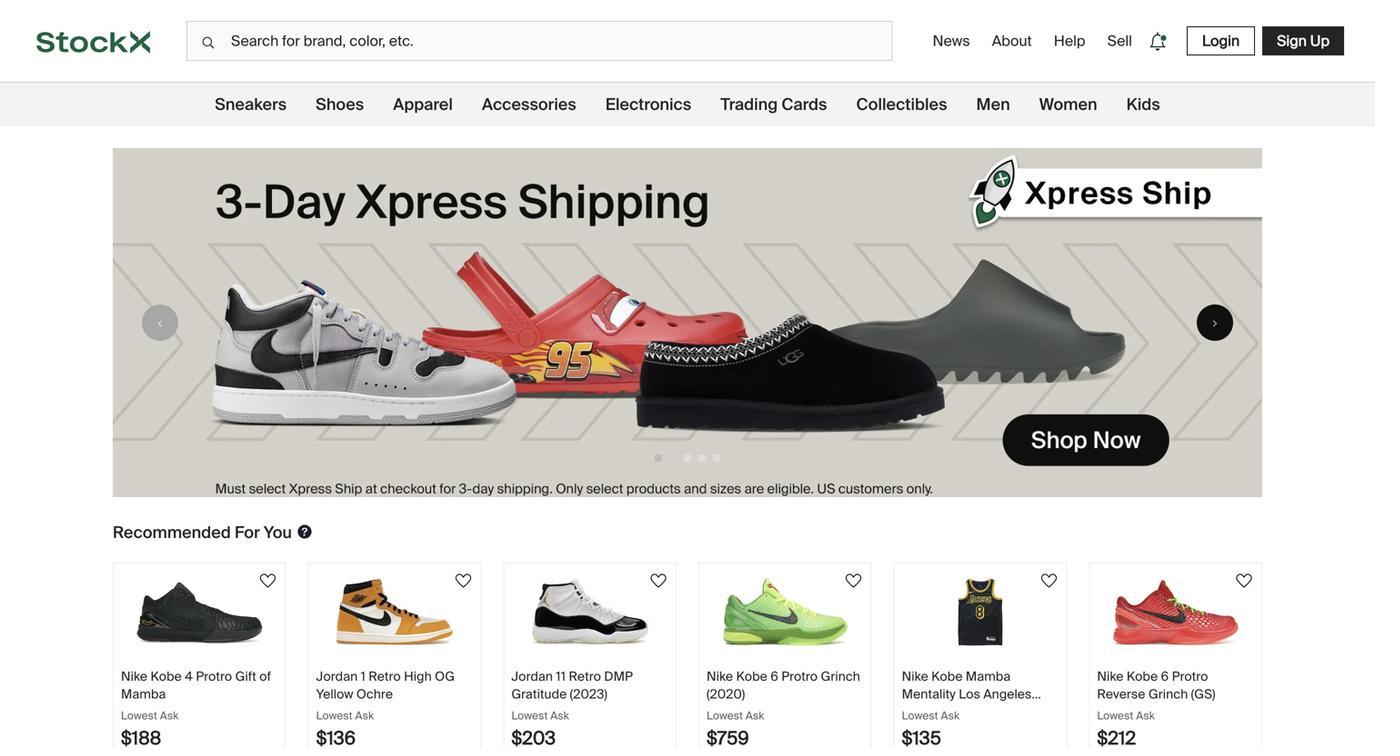Task type: describe. For each thing, give the bounding box(es) containing it.
follow image for nike kobe 6 protro grinch (2020)
[[843, 570, 865, 592]]

jordan 1 retro high og yellow ochre image
[[331, 578, 458, 647]]

ask for nike kobe 4 protro gift of mamba
[[160, 709, 179, 723]]

reverse
[[1097, 686, 1146, 703]]

recommended for you image
[[296, 523, 314, 541]]

lowest ask for nike kobe 4 protro gift of mamba
[[121, 709, 179, 723]]

high
[[404, 669, 432, 685]]

yellow
[[316, 686, 353, 703]]

5 ask from the left
[[941, 709, 960, 723]]

jordan 1 retro high og yellow ochre
[[316, 669, 455, 703]]

sell
[[1107, 31, 1132, 50]]

nike for nike kobe 6 protro reverse grinch (gs)
[[1097, 669, 1124, 685]]

sign
[[1277, 31, 1307, 50]]

lowest for nike kobe 6 protro grinch (2020)
[[707, 709, 743, 723]]

kobe for nike kobe 6 protro reverse grinch (gs)
[[1127, 669, 1158, 685]]

electronics
[[606, 94, 691, 115]]

ochre
[[356, 686, 393, 703]]

protro for reverse
[[1172, 669, 1208, 685]]

electronics link
[[606, 83, 691, 126]]

nike kobe 6 protro grinch (2020) image
[[722, 578, 849, 647]]

Search... search field
[[186, 21, 893, 61]]

login
[[1202, 31, 1240, 50]]

jordan 11 retro dmp gratitude (2023)
[[511, 669, 633, 703]]

sneakers
[[215, 94, 287, 115]]

grinch inside nike kobe 6 protro grinch (2020)
[[821, 669, 860, 685]]

5 lowest from the left
[[902, 709, 938, 723]]

men link
[[976, 83, 1010, 126]]

lowest for jordan 11 retro dmp gratitude (2023)
[[511, 709, 548, 723]]

shoes link
[[316, 83, 364, 126]]

5 lowest ask from the left
[[902, 709, 960, 723]]

nike for nike kobe 4 protro gift of mamba
[[121, 669, 147, 685]]

collectibles link
[[856, 83, 947, 126]]

you
[[264, 522, 292, 543]]

trading
[[721, 94, 778, 115]]

retro for dmp
[[569, 669, 601, 685]]

protro for gift
[[196, 669, 232, 685]]

nike kobe 6 protro grinch (2020)
[[707, 669, 860, 703]]

follow image
[[1233, 570, 1255, 592]]

(gs)
[[1191, 686, 1216, 703]]

1
[[361, 669, 365, 685]]

lowest for nike kobe 6 protro reverse grinch (gs)
[[1097, 709, 1134, 723]]

apparel link
[[393, 83, 453, 126]]

apparel
[[393, 94, 453, 115]]

sign up button
[[1263, 26, 1344, 55]]

kobe for nike kobe 4 protro gift of mamba
[[151, 669, 182, 685]]

cards
[[782, 94, 827, 115]]

women link
[[1039, 83, 1097, 126]]

nike kobe 6 protro reverse grinch (gs) image
[[1112, 578, 1239, 647]]

for
[[235, 522, 260, 543]]

4
[[185, 669, 193, 685]]

jordan for jordan 11 retro dmp gratitude (2023)
[[511, 669, 553, 685]]

ask for jordan 1 retro high og yellow ochre
[[355, 709, 374, 723]]

gift
[[235, 669, 256, 685]]

nike kobe mamba mentality los angeles lakers city edition swingman jersey (fw23) black image
[[917, 578, 1044, 647]]

sign up
[[1277, 31, 1330, 50]]

help
[[1054, 31, 1086, 50]]



Task type: vqa. For each thing, say whether or not it's contained in the screenshot.
sixth row from the bottom
no



Task type: locate. For each thing, give the bounding box(es) containing it.
about
[[992, 31, 1032, 50]]

kobe
[[151, 669, 182, 685], [736, 669, 768, 685], [1127, 669, 1158, 685]]

2 horizontal spatial protro
[[1172, 669, 1208, 685]]

11
[[556, 669, 566, 685]]

protro
[[196, 669, 232, 685], [782, 669, 818, 685], [1172, 669, 1208, 685]]

(2023)
[[570, 686, 607, 703]]

nike inside nike kobe 4 protro gift of mamba
[[121, 669, 147, 685]]

1 horizontal spatial kobe
[[736, 669, 768, 685]]

6 inside nike kobe 6 protro grinch (2020)
[[771, 669, 778, 685]]

jordan inside jordan 1 retro high og yellow ochre
[[316, 669, 358, 685]]

lowest ask for jordan 11 retro dmp gratitude (2023)
[[511, 709, 569, 723]]

2 horizontal spatial nike
[[1097, 669, 1124, 685]]

2 lowest from the left
[[316, 709, 353, 723]]

1 jordan from the left
[[316, 669, 358, 685]]

ask for nike kobe 6 protro grinch (2020)
[[746, 709, 764, 723]]

protro inside nike kobe 4 protro gift of mamba
[[196, 669, 232, 685]]

retro up ochre at the left bottom of page
[[369, 669, 401, 685]]

3 lowest from the left
[[511, 709, 548, 723]]

nike inside nike kobe 6 protro grinch (2020)
[[707, 669, 733, 685]]

4 follow image from the left
[[843, 570, 865, 592]]

2 6 from the left
[[1161, 669, 1169, 685]]

nike up (2020)
[[707, 669, 733, 685]]

1 nike from the left
[[121, 669, 147, 685]]

next slide image
[[1206, 319, 1224, 328]]

stockx logo image
[[36, 31, 150, 53]]

1 lowest from the left
[[121, 709, 157, 723]]

6 for (2020)
[[771, 669, 778, 685]]

grinch down the 'nike kobe 6 protro grinch (2020)' 'image'
[[821, 669, 860, 685]]

grinch inside 'nike kobe 6 protro reverse grinch (gs)'
[[1149, 686, 1188, 703]]

collectibles
[[856, 94, 947, 115]]

6 lowest from the left
[[1097, 709, 1134, 723]]

2 jordan from the left
[[511, 669, 553, 685]]

2 follow image from the left
[[452, 570, 474, 592]]

og
[[435, 669, 455, 685]]

2 horizontal spatial kobe
[[1127, 669, 1158, 685]]

stockx logo link
[[0, 0, 186, 82]]

1 follow image from the left
[[257, 570, 279, 592]]

kobe inside nike kobe 4 protro gift of mamba
[[151, 669, 182, 685]]

nike for nike kobe 6 protro grinch (2020)
[[707, 669, 733, 685]]

nike up reverse
[[1097, 669, 1124, 685]]

login button
[[1187, 26, 1255, 55]]

6 down 'nike kobe 6 protro reverse grinch (gs)' image
[[1161, 669, 1169, 685]]

1 horizontal spatial protro
[[782, 669, 818, 685]]

lowest
[[121, 709, 157, 723], [316, 709, 353, 723], [511, 709, 548, 723], [707, 709, 743, 723], [902, 709, 938, 723], [1097, 709, 1134, 723]]

trading cards
[[721, 94, 827, 115]]

lowest for jordan 1 retro high og yellow ochre
[[316, 709, 353, 723]]

retro
[[369, 669, 401, 685], [569, 669, 601, 685]]

(2020)
[[707, 686, 745, 703]]

4 ask from the left
[[746, 709, 764, 723]]

gratitude
[[511, 686, 567, 703]]

accessories link
[[482, 83, 576, 126]]

4 lowest from the left
[[707, 709, 743, 723]]

follow image for nike kobe 4 protro gift of mamba
[[257, 570, 279, 592]]

jordan up 'gratitude'
[[511, 669, 553, 685]]

3 ask from the left
[[550, 709, 569, 723]]

0 horizontal spatial protro
[[196, 669, 232, 685]]

1 ask from the left
[[160, 709, 179, 723]]

0 horizontal spatial jordan
[[316, 669, 358, 685]]

dmp
[[604, 669, 633, 685]]

protro inside nike kobe 6 protro grinch (2020)
[[782, 669, 818, 685]]

0 horizontal spatial kobe
[[151, 669, 182, 685]]

kids
[[1127, 94, 1160, 115]]

lowest ask for nike kobe 6 protro reverse grinch (gs)
[[1097, 709, 1155, 723]]

protro right 4
[[196, 669, 232, 685]]

1 horizontal spatial retro
[[569, 669, 601, 685]]

nike kobe 6 protro reverse grinch (gs)
[[1097, 669, 1216, 703]]

men
[[976, 94, 1010, 115]]

0 horizontal spatial grinch
[[821, 669, 860, 685]]

about link
[[985, 24, 1039, 58]]

grinch
[[821, 669, 860, 685], [1149, 686, 1188, 703]]

0 horizontal spatial 6
[[771, 669, 778, 685]]

lowest ask for jordan 1 retro high og yellow ochre
[[316, 709, 374, 723]]

6 for grinch
[[1161, 669, 1169, 685]]

kobe for nike kobe 6 protro grinch (2020)
[[736, 669, 768, 685]]

1 lowest ask from the left
[[121, 709, 179, 723]]

product category switcher element
[[0, 83, 1375, 126]]

3 follow image from the left
[[648, 570, 669, 592]]

protro inside 'nike kobe 6 protro reverse grinch (gs)'
[[1172, 669, 1208, 685]]

2 kobe from the left
[[736, 669, 768, 685]]

sell link
[[1100, 24, 1140, 58]]

kobe up reverse
[[1127, 669, 1158, 685]]

mamba
[[121, 686, 166, 703]]

accessories
[[482, 94, 576, 115]]

shoes
[[316, 94, 364, 115]]

1 horizontal spatial jordan
[[511, 669, 553, 685]]

2 ask from the left
[[355, 709, 374, 723]]

retro inside jordan 11 retro dmp gratitude (2023)
[[569, 669, 601, 685]]

2 nike from the left
[[707, 669, 733, 685]]

notification unread icon image
[[1145, 29, 1170, 54]]

recommended
[[113, 522, 231, 543]]

3 nike from the left
[[1097, 669, 1124, 685]]

trading cards link
[[721, 83, 827, 126]]

ask for jordan 11 retro dmp gratitude (2023)
[[550, 709, 569, 723]]

lowest for nike kobe 4 protro gift of mamba
[[121, 709, 157, 723]]

6 inside 'nike kobe 6 protro reverse grinch (gs)'
[[1161, 669, 1169, 685]]

0 horizontal spatial nike
[[121, 669, 147, 685]]

retro up (2023)
[[569, 669, 601, 685]]

previous slide image
[[151, 319, 169, 328]]

kobe up (2020)
[[736, 669, 768, 685]]

jordan for jordan 1 retro high og yellow ochre
[[316, 669, 358, 685]]

1 horizontal spatial grinch
[[1149, 686, 1188, 703]]

ask for nike kobe 6 protro reverse grinch (gs)
[[1136, 709, 1155, 723]]

6 down the 'nike kobe 6 protro grinch (2020)' 'image'
[[771, 669, 778, 685]]

protro down the 'nike kobe 6 protro grinch (2020)' 'image'
[[782, 669, 818, 685]]

2 retro from the left
[[569, 669, 601, 685]]

protro up the (gs)
[[1172, 669, 1208, 685]]

ask
[[160, 709, 179, 723], [355, 709, 374, 723], [550, 709, 569, 723], [746, 709, 764, 723], [941, 709, 960, 723], [1136, 709, 1155, 723]]

5 follow image from the left
[[1038, 570, 1060, 592]]

1 retro from the left
[[369, 669, 401, 685]]

follow image for jordan 11 retro dmp gratitude (2023)
[[648, 570, 669, 592]]

sneakers link
[[215, 83, 287, 126]]

kobe inside nike kobe 6 protro grinch (2020)
[[736, 669, 768, 685]]

3 lowest ask from the left
[[511, 709, 569, 723]]

follow image
[[257, 570, 279, 592], [452, 570, 474, 592], [648, 570, 669, 592], [843, 570, 865, 592], [1038, 570, 1060, 592]]

2 protro from the left
[[782, 669, 818, 685]]

0 vertical spatial grinch
[[821, 669, 860, 685]]

jordan
[[316, 669, 358, 685], [511, 669, 553, 685]]

kobe inside 'nike kobe 6 protro reverse grinch (gs)'
[[1127, 669, 1158, 685]]

grinch left the (gs)
[[1149, 686, 1188, 703]]

lowest ask link
[[895, 564, 1066, 749]]

0 horizontal spatial retro
[[369, 669, 401, 685]]

nike kobe 4 protro gift of mamba
[[121, 669, 271, 703]]

6 lowest ask from the left
[[1097, 709, 1155, 723]]

news
[[933, 31, 970, 50]]

up
[[1310, 31, 1330, 50]]

jordan inside jordan 11 retro dmp gratitude (2023)
[[511, 669, 553, 685]]

kobe left 4
[[151, 669, 182, 685]]

help link
[[1047, 24, 1093, 58]]

follow image for jordan 1 retro high og yellow ochre
[[452, 570, 474, 592]]

retro inside jordan 1 retro high og yellow ochre
[[369, 669, 401, 685]]

recommended for you
[[113, 522, 292, 543]]

3 kobe from the left
[[1127, 669, 1158, 685]]

nike kobe 4 protro gift of mamba image
[[136, 578, 263, 647]]

nike inside 'nike kobe 6 protro reverse grinch (gs)'
[[1097, 669, 1124, 685]]

1 horizontal spatial 6
[[1161, 669, 1169, 685]]

4 lowest ask from the left
[[707, 709, 764, 723]]

news link
[[925, 24, 977, 58]]

nike
[[121, 669, 147, 685], [707, 669, 733, 685], [1097, 669, 1124, 685]]

1 protro from the left
[[196, 669, 232, 685]]

1 vertical spatial grinch
[[1149, 686, 1188, 703]]

1 kobe from the left
[[151, 669, 182, 685]]

1 horizontal spatial nike
[[707, 669, 733, 685]]

6 ask from the left
[[1136, 709, 1155, 723]]

lowest ask for nike kobe 6 protro grinch (2020)
[[707, 709, 764, 723]]

women
[[1039, 94, 1097, 115]]

jordan up yellow
[[316, 669, 358, 685]]

nike up mamba
[[121, 669, 147, 685]]

lowest ask
[[121, 709, 179, 723], [316, 709, 374, 723], [511, 709, 569, 723], [707, 709, 764, 723], [902, 709, 960, 723], [1097, 709, 1155, 723]]

of
[[259, 669, 271, 685]]

kids link
[[1127, 83, 1160, 126]]

6
[[771, 669, 778, 685], [1161, 669, 1169, 685]]

2 lowest ask from the left
[[316, 709, 374, 723]]

3 protro from the left
[[1172, 669, 1208, 685]]

1 6 from the left
[[771, 669, 778, 685]]

jordan 11 retro dmp gratitude (2023) image
[[526, 578, 654, 647]]

retro for high
[[369, 669, 401, 685]]

protro for grinch
[[782, 669, 818, 685]]



